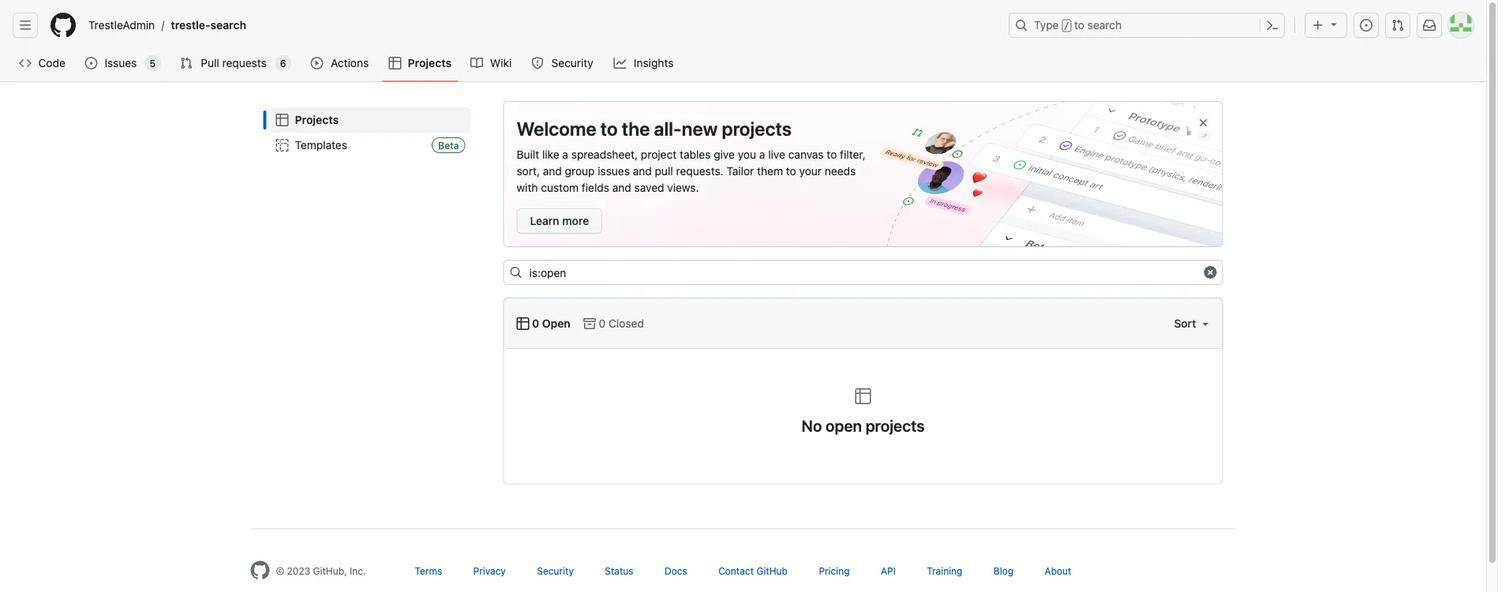 Task type: vqa. For each thing, say whether or not it's contained in the screenshot.
gear image to the bottom
no



Task type: describe. For each thing, give the bounding box(es) containing it.
contact github link
[[719, 566, 788, 577]]

1 horizontal spatial and
[[613, 181, 632, 194]]

graph image
[[614, 57, 627, 69]]

welcome to the all-new projects built like a spreadsheet, project tables give you a live canvas to filter, sort, and group issues and pull requests. tailor them to your needs with custom fields and saved views.
[[517, 118, 866, 194]]

privacy
[[474, 566, 506, 577]]

learn more
[[530, 214, 589, 227]]

0 closed
[[596, 317, 644, 330]]

0 closed link
[[583, 315, 644, 332]]

triangle down image inside the sort popup button
[[1200, 317, 1213, 330]]

blog link
[[994, 566, 1014, 577]]

table image for no open projects
[[854, 387, 873, 406]]

0 for closed
[[599, 317, 606, 330]]

you
[[738, 148, 757, 161]]

pull requests
[[201, 56, 267, 69]]

table image
[[517, 317, 530, 330]]

0 vertical spatial triangle down image
[[1328, 18, 1341, 30]]

more
[[563, 214, 589, 227]]

terms link
[[415, 566, 442, 577]]

filter,
[[840, 148, 866, 161]]

closed
[[609, 317, 644, 330]]

wiki link
[[464, 51, 519, 75]]

group
[[565, 164, 595, 177]]

trestle-search link
[[165, 13, 253, 38]]

spreadsheet,
[[572, 148, 638, 161]]

all-
[[654, 118, 682, 140]]

pricing link
[[819, 566, 850, 577]]

0 for open
[[532, 317, 540, 330]]

training link
[[927, 566, 963, 577]]

github
[[757, 566, 788, 577]]

beta
[[438, 140, 459, 151]]

learn more link
[[517, 208, 603, 234]]

canvas
[[789, 148, 824, 161]]

actions link
[[305, 51, 376, 75]]

type / to search
[[1035, 19, 1122, 32]]

table image for projects
[[389, 57, 402, 69]]

about link
[[1045, 566, 1072, 577]]

projects for bottommost the projects link
[[295, 113, 339, 126]]

training
[[927, 566, 963, 577]]

project
[[641, 148, 677, 161]]

insights link
[[608, 51, 682, 75]]

contact github
[[719, 566, 788, 577]]

pull
[[655, 164, 673, 177]]

status link
[[605, 566, 634, 577]]

1 vertical spatial security
[[537, 566, 574, 577]]

Search all projects text field
[[503, 260, 1224, 285]]

sort,
[[517, 164, 540, 177]]

wiki
[[490, 56, 512, 69]]

open
[[542, 317, 571, 330]]

code link
[[13, 51, 72, 75]]

clear image
[[1205, 266, 1217, 279]]

the
[[622, 118, 650, 140]]

trestleadmin / trestle-search
[[88, 19, 246, 32]]

1 vertical spatial issue opened image
[[85, 57, 97, 69]]

templates
[[295, 139, 347, 152]]

trestleadmin link
[[82, 13, 161, 38]]

fields
[[582, 181, 610, 194]]

tables
[[680, 148, 711, 161]]

0 vertical spatial issue opened image
[[1361, 19, 1373, 32]]

0 horizontal spatial and
[[543, 164, 562, 177]]

requests.
[[676, 164, 724, 177]]

projects for topmost the projects link
[[408, 56, 452, 69]]

1 vertical spatial security link
[[537, 566, 574, 577]]

privacy link
[[474, 566, 506, 577]]

type
[[1035, 19, 1059, 32]]

actions
[[331, 56, 369, 69]]

insights
[[634, 56, 674, 69]]

saved
[[635, 181, 665, 194]]

sort
[[1175, 317, 1197, 330]]

homepage image
[[51, 13, 76, 38]]

api link
[[881, 566, 896, 577]]

0 open link
[[517, 315, 571, 332]]

plus image
[[1313, 19, 1325, 32]]

1 a from the left
[[563, 148, 569, 161]]

terms
[[415, 566, 442, 577]]

built
[[517, 148, 540, 161]]



Task type: locate. For each thing, give the bounding box(es) containing it.
/ left trestle-
[[161, 19, 165, 32]]

1 horizontal spatial projects
[[866, 417, 925, 435]]

open
[[826, 417, 862, 435]]

git pull request image left the notifications icon
[[1392, 19, 1405, 32]]

0 horizontal spatial git pull request image
[[180, 57, 193, 69]]

like
[[543, 148, 560, 161]]

close image
[[1198, 116, 1210, 129]]

issue opened image
[[1361, 19, 1373, 32], [85, 57, 97, 69]]

new
[[682, 118, 718, 140]]

0 vertical spatial git pull request image
[[1392, 19, 1405, 32]]

homepage image
[[251, 561, 270, 580]]

1 vertical spatial git pull request image
[[180, 57, 193, 69]]

2 search from the left
[[1088, 19, 1122, 32]]

triangle down image right plus image
[[1328, 18, 1341, 30]]

pull
[[201, 56, 219, 69]]

requests
[[222, 56, 267, 69]]

a left the live
[[760, 148, 766, 161]]

trestle-
[[171, 19, 211, 32]]

projects
[[408, 56, 452, 69], [295, 113, 339, 126]]

projects inside 'welcome to the all-new projects built like a spreadsheet, project tables give you a live canvas to filter, sort, and group issues and pull requests. tailor them to your needs with custom fields and saved views.'
[[722, 118, 792, 140]]

code image
[[19, 57, 32, 69]]

contact
[[719, 566, 754, 577]]

book image
[[471, 57, 483, 69]]

0 horizontal spatial 0
[[532, 317, 540, 330]]

git pull request image left pull
[[180, 57, 193, 69]]

about
[[1045, 566, 1072, 577]]

1 horizontal spatial triangle down image
[[1328, 18, 1341, 30]]

and
[[543, 164, 562, 177], [633, 164, 652, 177], [613, 181, 632, 194]]

to
[[1075, 19, 1085, 32], [601, 118, 618, 140], [827, 148, 837, 161], [786, 164, 797, 177]]

0 horizontal spatial projects
[[295, 113, 339, 126]]

/ inside the 'type / to search'
[[1064, 21, 1070, 32]]

1 horizontal spatial git pull request image
[[1392, 19, 1405, 32]]

give
[[714, 148, 735, 161]]

0 inside 0 closed link
[[599, 317, 606, 330]]

0 vertical spatial projects
[[408, 56, 452, 69]]

1 search from the left
[[211, 19, 246, 32]]

1 vertical spatial projects
[[866, 417, 925, 435]]

table image up project template image in the left top of the page
[[276, 114, 289, 126]]

custom
[[541, 181, 579, 194]]

0 vertical spatial security link
[[525, 51, 601, 75]]

status
[[605, 566, 634, 577]]

a
[[563, 148, 569, 161], [760, 148, 766, 161]]

git pull request image
[[1392, 19, 1405, 32], [180, 57, 193, 69]]

/ for trestleadmin
[[161, 19, 165, 32]]

projects link left book icon
[[383, 51, 458, 75]]

search for trestleadmin / trestle-search
[[211, 19, 246, 32]]

a right like
[[563, 148, 569, 161]]

play image
[[311, 57, 324, 69]]

0 vertical spatial projects
[[722, 118, 792, 140]]

with
[[517, 181, 538, 194]]

triangle down image
[[1328, 18, 1341, 30], [1200, 317, 1213, 330]]

1 horizontal spatial projects
[[408, 56, 452, 69]]

pricing
[[819, 566, 850, 577]]

your
[[800, 164, 822, 177]]

1 vertical spatial triangle down image
[[1200, 317, 1213, 330]]

1 vertical spatial list
[[263, 101, 478, 164]]

needs
[[825, 164, 856, 177]]

archive image
[[583, 317, 596, 330]]

table image right actions
[[389, 57, 402, 69]]

git pull request image for the top "issue opened" image
[[1392, 19, 1405, 32]]

6
[[280, 58, 286, 69]]

0 vertical spatial security
[[552, 56, 594, 69]]

issues
[[105, 56, 137, 69]]

no
[[802, 417, 822, 435]]

0 open
[[530, 317, 571, 330]]

0 vertical spatial projects link
[[383, 51, 458, 75]]

trestleadmin
[[88, 19, 155, 32]]

projects
[[722, 118, 792, 140], [866, 417, 925, 435]]

1 vertical spatial projects
[[295, 113, 339, 126]]

docs
[[665, 566, 688, 577]]

projects right open
[[866, 417, 925, 435]]

2 horizontal spatial table image
[[854, 387, 873, 406]]

issue opened image left issues
[[85, 57, 97, 69]]

to up needs
[[827, 148, 837, 161]]

list containing projects
[[263, 101, 478, 164]]

github,
[[313, 566, 347, 577]]

/ right type
[[1064, 21, 1070, 32]]

2 horizontal spatial and
[[633, 164, 652, 177]]

notifications image
[[1424, 19, 1437, 32]]

learn
[[530, 214, 560, 227]]

projects up you at the top of page
[[722, 118, 792, 140]]

1 horizontal spatial a
[[760, 148, 766, 161]]

inc.
[[350, 566, 366, 577]]

2 0 from the left
[[599, 317, 606, 330]]

live
[[769, 148, 786, 161]]

©
[[276, 566, 284, 577]]

1 horizontal spatial table image
[[389, 57, 402, 69]]

table image up no open projects
[[854, 387, 873, 406]]

git pull request image for the bottommost "issue opened" image
[[180, 57, 193, 69]]

0 vertical spatial table image
[[389, 57, 402, 69]]

to left your
[[786, 164, 797, 177]]

to right type
[[1075, 19, 1085, 32]]

0 vertical spatial list
[[82, 13, 1000, 38]]

search image
[[510, 266, 522, 279]]

/ for type
[[1064, 21, 1070, 32]]

2 vertical spatial table image
[[854, 387, 873, 406]]

issue opened image right plus image
[[1361, 19, 1373, 32]]

security left status link
[[537, 566, 574, 577]]

command palette image
[[1267, 19, 1279, 32]]

1 horizontal spatial /
[[1064, 21, 1070, 32]]

them
[[757, 164, 783, 177]]

1 horizontal spatial issue opened image
[[1361, 19, 1373, 32]]

2 a from the left
[[760, 148, 766, 161]]

0 horizontal spatial triangle down image
[[1200, 317, 1213, 330]]

triangle down image right sort
[[1200, 317, 1213, 330]]

list
[[82, 13, 1000, 38], [263, 101, 478, 164]]

0 right table icon
[[532, 317, 540, 330]]

1 horizontal spatial search
[[1088, 19, 1122, 32]]

0 horizontal spatial issue opened image
[[85, 57, 97, 69]]

no open projects
[[802, 417, 925, 435]]

and down like
[[543, 164, 562, 177]]

0 horizontal spatial /
[[161, 19, 165, 32]]

list up shield image
[[82, 13, 1000, 38]]

search inside trestleadmin / trestle-search
[[211, 19, 246, 32]]

0 horizontal spatial table image
[[276, 114, 289, 126]]

projects link
[[383, 51, 458, 75], [270, 107, 472, 133]]

1 vertical spatial projects link
[[270, 107, 472, 133]]

/ inside trestleadmin / trestle-search
[[161, 19, 165, 32]]

search right type
[[1088, 19, 1122, 32]]

issues
[[598, 164, 630, 177]]

projects left book icon
[[408, 56, 452, 69]]

1 vertical spatial table image
[[276, 114, 289, 126]]

list down actions
[[263, 101, 478, 164]]

and down issues
[[613, 181, 632, 194]]

security link left status link
[[537, 566, 574, 577]]

0
[[532, 317, 540, 330], [599, 317, 606, 330]]

project template image
[[276, 139, 289, 152]]

0 right the archive icon
[[599, 317, 606, 330]]

tailor
[[727, 164, 754, 177]]

search
[[211, 19, 246, 32], [1088, 19, 1122, 32]]

0 inside 0 open link
[[532, 317, 540, 330]]

0 horizontal spatial search
[[211, 19, 246, 32]]

and up saved
[[633, 164, 652, 177]]

list containing trestleadmin / trestle-search
[[82, 13, 1000, 38]]

security
[[552, 56, 594, 69], [537, 566, 574, 577]]

search for type / to search
[[1088, 19, 1122, 32]]

1 0 from the left
[[532, 317, 540, 330]]

shield image
[[532, 57, 544, 69]]

security link
[[525, 51, 601, 75], [537, 566, 574, 577]]

projects up templates
[[295, 113, 339, 126]]

welcome
[[517, 118, 597, 140]]

0 horizontal spatial a
[[563, 148, 569, 161]]

© 2023 github, inc.
[[276, 566, 366, 577]]

0 horizontal spatial projects
[[722, 118, 792, 140]]

blog
[[994, 566, 1014, 577]]

views.
[[668, 181, 699, 194]]

5
[[150, 58, 156, 69]]

sort button
[[1174, 311, 1213, 336]]

api
[[881, 566, 896, 577]]

security link left graph image
[[525, 51, 601, 75]]

security right shield image
[[552, 56, 594, 69]]

/
[[161, 19, 165, 32], [1064, 21, 1070, 32]]

code
[[38, 56, 65, 69]]

table image
[[389, 57, 402, 69], [276, 114, 289, 126], [854, 387, 873, 406]]

2023
[[287, 566, 310, 577]]

search up pull requests on the top
[[211, 19, 246, 32]]

1 horizontal spatial 0
[[599, 317, 606, 330]]

to up spreadsheet,
[[601, 118, 618, 140]]

docs link
[[665, 566, 688, 577]]

projects link up templates
[[270, 107, 472, 133]]



